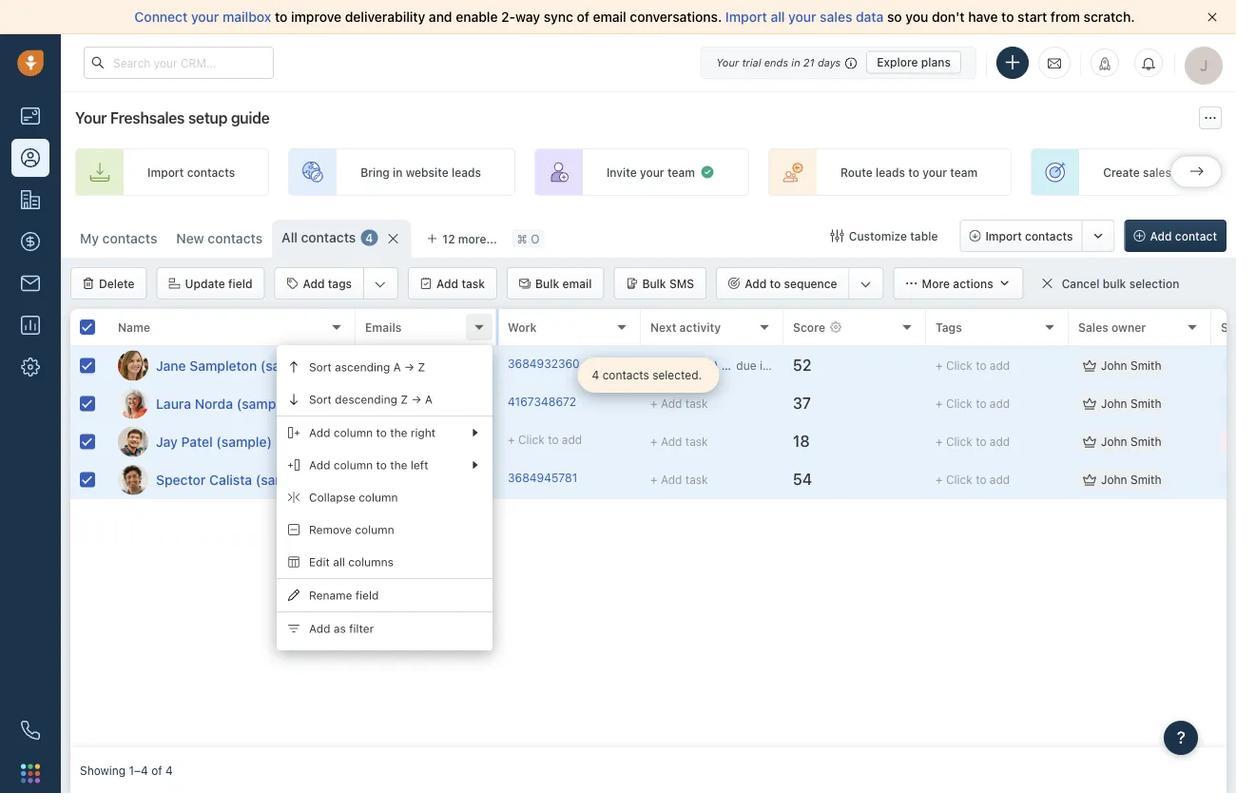 Task type: describe. For each thing, give the bounding box(es) containing it.
0 vertical spatial all
[[771, 9, 785, 25]]

jay
[[156, 434, 178, 449]]

row group containing jane sampleton (sample)
[[70, 347, 356, 499]]

0 vertical spatial sales
[[820, 9, 852, 25]]

showing 1–4 of 4
[[80, 764, 173, 777]]

container_wx8msf4aqz5i3rn1 image inside invite your team link
[[700, 165, 715, 180]]

1–4
[[129, 764, 148, 777]]

l image
[[118, 388, 148, 419]]

0 vertical spatial import
[[726, 9, 767, 25]]

as
[[334, 622, 346, 635]]

left
[[411, 458, 428, 472]]

container_wx8msf4aqz5i3rn1 image down next
[[650, 359, 664, 372]]

sort for sort descending z → a
[[309, 393, 332, 406]]

add tags group
[[274, 267, 399, 300]]

calista
[[209, 472, 252, 487]]

1 vertical spatial in
[[393, 165, 403, 179]]

add for add as filter
[[309, 622, 330, 635]]

⌘
[[517, 232, 528, 245]]

4 inside grid
[[592, 368, 599, 382]]

all contacts link
[[282, 228, 356, 247]]

delete
[[99, 277, 135, 290]]

4 contacts selected.
[[592, 368, 702, 382]]

52
[[793, 356, 812, 374]]

z inside menu item
[[418, 360, 425, 374]]

4167348672
[[508, 395, 576, 408]]

your up table
[[923, 165, 947, 179]]

sequence for create sales sequence
[[1175, 165, 1228, 179]]

you
[[906, 9, 928, 25]]

12
[[443, 232, 455, 245]]

12 more... button
[[416, 225, 508, 252]]

customize
[[849, 229, 907, 242]]

tags
[[936, 320, 962, 334]]

mailbox
[[223, 9, 271, 25]]

1 vertical spatial sales
[[1143, 165, 1172, 179]]

sequence for add to sequence
[[784, 277, 837, 290]]

+ click to add for 52
[[936, 359, 1010, 372]]

your freshsales setup guide
[[75, 109, 270, 127]]

your right invite
[[640, 165, 664, 179]]

the for left
[[390, 458, 408, 472]]

setup
[[188, 109, 227, 127]]

john smith for 54
[[1101, 473, 1162, 486]]

j image for jay patel (sample)
[[118, 427, 148, 457]]

Search your CRM... text field
[[84, 47, 274, 79]]

contacts down setup
[[187, 165, 235, 179]]

row group containing 52
[[356, 347, 1236, 499]]

field for update field
[[228, 277, 252, 290]]

sort ascending a → z menu item
[[277, 351, 493, 383]]

container_wx8msf4aqz5i3rn1 image down sales
[[1083, 359, 1096, 372]]

data
[[856, 9, 884, 25]]

press space to deselect this row. row containing 18
[[356, 423, 1236, 461]]

smith for 37
[[1131, 397, 1162, 410]]

(sample) for laura norda (sample)
[[237, 396, 292, 411]]

contacts right my at the top left of page
[[102, 231, 157, 246]]

to inside route leads to your team link
[[908, 165, 920, 179]]

3684945781
[[508, 471, 577, 484]]

columns
[[348, 555, 394, 569]]

sort ascending a → z
[[309, 360, 425, 374]]

sort for sort ascending a → z
[[309, 360, 332, 374]]

update field button
[[156, 267, 265, 300]]

task for 37
[[685, 397, 708, 410]]

jaypatelsample@gmail.com link
[[365, 432, 511, 452]]

connect your mailbox to improve deliverability and enable 2-way sync of email conversations. import all your sales data so you don't have to start from scratch.
[[134, 9, 1135, 25]]

cancel
[[1062, 277, 1100, 290]]

click for 18
[[946, 435, 973, 448]]

add contact
[[1150, 229, 1217, 242]]

delete button
[[70, 267, 147, 300]]

(sample) for spector calista (sample)
[[256, 472, 311, 487]]

work
[[508, 320, 537, 334]]

sales owner
[[1078, 320, 1146, 334]]

container_wx8msf4aqz5i3rn1 image for 54
[[1083, 473, 1096, 486]]

jane sampleton (sample)
[[156, 358, 316, 373]]

add for add tags
[[303, 277, 325, 290]]

0 vertical spatial email
[[593, 9, 626, 25]]

name column header
[[108, 309, 356, 347]]

4 inside all contacts 4
[[365, 231, 373, 244]]

sales
[[1078, 320, 1109, 334]]

press space to deselect this row. row containing spector calista (sample)
[[70, 461, 356, 499]]

from
[[1051, 9, 1080, 25]]

→ for a
[[411, 393, 422, 406]]

click for 54
[[946, 473, 973, 486]]

your left mailbox at top left
[[191, 9, 219, 25]]

add to sequence button
[[717, 268, 849, 299]]

task inside button
[[462, 277, 485, 290]]

bulk for bulk email
[[535, 277, 559, 290]]

collapse
[[309, 491, 355, 504]]

janesampleton@gmail.com link
[[365, 356, 509, 376]]

column for remove column
[[355, 523, 394, 536]]

close image
[[1208, 12, 1217, 22]]

email inside button
[[563, 277, 592, 290]]

press space to deselect this row. row containing jane sampleton (sample)
[[70, 347, 356, 385]]

1 team from the left
[[668, 165, 695, 179]]

all contacts 4
[[282, 230, 373, 245]]

bulk email
[[535, 277, 592, 290]]

new contacts
[[176, 231, 263, 246]]

john smith for 18
[[1101, 435, 1162, 448]]

invite your team link
[[534, 148, 749, 196]]

collapse column menu item
[[277, 481, 493, 514]]

edit all columns menu item
[[277, 546, 493, 578]]

explore plans link
[[867, 51, 961, 74]]

john for 37
[[1101, 397, 1127, 410]]

way
[[515, 9, 540, 25]]

add contact button
[[1125, 220, 1227, 252]]

update field
[[185, 277, 252, 290]]

remove column
[[309, 523, 394, 536]]

+ click to add for 18
[[936, 435, 1010, 448]]

deliverability
[[345, 9, 425, 25]]

contacts right new
[[208, 231, 263, 246]]

conversations.
[[630, 9, 722, 25]]

sort descending z → a
[[309, 393, 433, 406]]

all inside menu item
[[333, 555, 345, 569]]

spectorcalista@gmail.com 3684945781
[[365, 471, 577, 484]]

tags
[[328, 277, 352, 290]]

update
[[185, 277, 225, 290]]

create sales sequence
[[1103, 165, 1228, 179]]

leads inside route leads to your team link
[[876, 165, 905, 179]]

import for import contacts link
[[147, 165, 184, 179]]

j image for jane sampleton (sample)
[[118, 350, 148, 381]]

task for 18
[[685, 435, 708, 448]]

start
[[1018, 9, 1047, 25]]

john for 54
[[1101, 473, 1127, 486]]

patel
[[181, 434, 213, 449]]

press space to deselect this row. row containing 54
[[356, 461, 1236, 499]]

12 more...
[[443, 232, 497, 245]]

contacts inside grid
[[603, 368, 649, 382]]

import contacts for the import contacts button
[[986, 229, 1073, 242]]

jay patel (sample) link
[[156, 432, 272, 451]]

bring in website leads link
[[288, 148, 515, 196]]

menu containing sort ascending a → z
[[277, 345, 493, 650]]

bulk for bulk sms
[[642, 277, 666, 290]]

angle down image for add tags
[[375, 275, 386, 294]]

my contacts
[[80, 231, 157, 246]]

route leads to your team
[[841, 165, 978, 179]]

bulk sms button
[[614, 267, 707, 300]]

3684932360 link
[[508, 356, 580, 376]]

don't
[[932, 9, 965, 25]]

all
[[282, 230, 298, 245]]

+ click to add for 54
[[936, 473, 1010, 486]]

+ click to add for 37
[[936, 397, 1010, 410]]

spector calista (sample)
[[156, 472, 311, 487]]

janesampleton@gmail.com
[[365, 357, 509, 370]]

jaypatelsample@gmail.com
[[365, 433, 511, 446]]

ascending
[[335, 360, 390, 374]]

your for your trial ends in 21 days
[[716, 56, 739, 68]]



Task type: vqa. For each thing, say whether or not it's contained in the screenshot.
Connect your mailbox to improve deliverability and enable 2-way sync of email conversations. Import all your sales data so you don't have to start from scratch.
yes



Task type: locate. For each thing, give the bounding box(es) containing it.
field inside button
[[228, 277, 252, 290]]

add column to the left
[[309, 458, 428, 472]]

0 horizontal spatial in
[[393, 165, 403, 179]]

0 vertical spatial sequence
[[1175, 165, 1228, 179]]

team up the import contacts button
[[950, 165, 978, 179]]

press space to deselect this row. row containing laura norda (sample)
[[70, 385, 356, 423]]

create sales sequence link
[[1031, 148, 1236, 196]]

column for collapse column
[[359, 491, 398, 504]]

sort inside menu item
[[309, 393, 332, 406]]

add for add contact
[[1150, 229, 1172, 242]]

email image
[[1048, 55, 1061, 71]]

the
[[390, 426, 408, 439], [390, 458, 408, 472]]

→ up sort descending z → a menu item
[[404, 360, 415, 374]]

0 horizontal spatial a
[[393, 360, 401, 374]]

explore plans
[[877, 56, 951, 69]]

connect your mailbox link
[[134, 9, 275, 25]]

to inside add to sequence button
[[770, 277, 781, 290]]

in right "bring"
[[393, 165, 403, 179]]

1 bulk from the left
[[535, 277, 559, 290]]

angle down image inside add to sequence group
[[860, 275, 872, 294]]

filter
[[349, 622, 374, 635]]

1 horizontal spatial 4
[[365, 231, 373, 244]]

add for 37
[[990, 397, 1010, 410]]

more actions
[[922, 277, 993, 290]]

smith for 54
[[1131, 473, 1162, 486]]

press space to deselect this row. row down jay patel (sample) link
[[70, 461, 356, 499]]

bulk left sms
[[642, 277, 666, 290]]

2 j image from the top
[[118, 427, 148, 457]]

1 j image from the top
[[118, 350, 148, 381]]

+ add task for 37
[[650, 397, 708, 410]]

container_wx8msf4aqz5i3rn1 image left customize
[[831, 229, 844, 242]]

name row
[[70, 309, 356, 347]]

ends
[[764, 56, 788, 68]]

1 vertical spatial the
[[390, 458, 408, 472]]

field
[[228, 277, 252, 290], [355, 589, 379, 602]]

bring
[[361, 165, 390, 179]]

sort left ascending
[[309, 360, 332, 374]]

all right edit
[[333, 555, 345, 569]]

import up "trial"
[[726, 9, 767, 25]]

selected.
[[652, 368, 702, 382]]

sequence
[[1175, 165, 1228, 179], [784, 277, 837, 290]]

spector calista (sample) link
[[156, 470, 311, 489]]

2 john smith from the top
[[1101, 397, 1162, 410]]

0 horizontal spatial import contacts
[[147, 165, 235, 179]]

press space to deselect this row. row containing 37
[[356, 385, 1236, 423]]

→ up right
[[411, 393, 422, 406]]

owner
[[1112, 320, 1146, 334]]

a up right
[[425, 393, 433, 406]]

sort left descending
[[309, 393, 332, 406]]

contacts left selected.
[[603, 368, 649, 382]]

add for 18
[[990, 435, 1010, 448]]

press space to deselect this row. row down 18
[[356, 461, 1236, 499]]

press space to deselect this row. row down norda
[[70, 423, 356, 461]]

j image left the jane
[[118, 350, 148, 381]]

2 john from the top
[[1101, 397, 1127, 410]]

sequence inside add to sequence button
[[784, 277, 837, 290]]

add tags
[[303, 277, 352, 290]]

(sample) right sampleton
[[260, 358, 316, 373]]

1 vertical spatial email
[[563, 277, 592, 290]]

john smith for 37
[[1101, 397, 1162, 410]]

1 vertical spatial of
[[151, 764, 162, 777]]

sequence up contact
[[1175, 165, 1228, 179]]

+ click to add
[[936, 359, 1010, 372], [936, 397, 1010, 410], [936, 435, 1010, 448], [936, 473, 1010, 486]]

0 horizontal spatial bulk
[[535, 277, 559, 290]]

j image left jay
[[118, 427, 148, 457]]

import contacts
[[147, 165, 235, 179], [986, 229, 1073, 242]]

bulk inside bulk email button
[[535, 277, 559, 290]]

your
[[716, 56, 739, 68], [75, 109, 107, 127]]

1 vertical spatial j image
[[118, 427, 148, 457]]

of right sync
[[577, 9, 589, 25]]

2 team from the left
[[950, 165, 978, 179]]

4 right all contacts link
[[365, 231, 373, 244]]

(sample) down jane sampleton (sample) link
[[237, 396, 292, 411]]

1 horizontal spatial angle down image
[[860, 275, 872, 294]]

1 john from the top
[[1101, 359, 1127, 372]]

john for 18
[[1101, 435, 1127, 448]]

add task
[[437, 277, 485, 290]]

press space to deselect this row. row up 18
[[356, 385, 1236, 423]]

1 horizontal spatial in
[[792, 56, 800, 68]]

0 vertical spatial z
[[418, 360, 425, 374]]

1 angle down image from the left
[[375, 275, 386, 294]]

0 horizontal spatial sequence
[[784, 277, 837, 290]]

all up your trial ends in 21 days
[[771, 9, 785, 25]]

0 horizontal spatial field
[[228, 277, 252, 290]]

plans
[[921, 56, 951, 69]]

1 vertical spatial import
[[147, 165, 184, 179]]

next activity
[[650, 320, 721, 334]]

to
[[275, 9, 288, 25], [1001, 9, 1014, 25], [908, 165, 920, 179], [770, 277, 781, 290], [976, 359, 987, 372], [976, 397, 987, 410], [376, 426, 387, 439], [548, 433, 559, 446], [976, 435, 987, 448], [376, 458, 387, 472], [976, 473, 987, 486]]

2 horizontal spatial import
[[986, 229, 1022, 242]]

smith for 52
[[1131, 359, 1162, 372]]

→ inside menu item
[[411, 393, 422, 406]]

import up actions
[[986, 229, 1022, 242]]

the left right
[[390, 426, 408, 439]]

team right invite
[[668, 165, 695, 179]]

0 horizontal spatial of
[[151, 764, 162, 777]]

4 john smith from the top
[[1101, 473, 1162, 486]]

angle down image inside add tags group
[[375, 275, 386, 294]]

more
[[922, 277, 950, 290]]

press space to deselect this row. row containing jay patel (sample)
[[70, 423, 356, 461]]

0 horizontal spatial sales
[[820, 9, 852, 25]]

table
[[910, 229, 938, 242]]

lauranordasample@gmail.com
[[365, 395, 527, 408]]

1 vertical spatial + add task
[[650, 435, 708, 448]]

1 horizontal spatial of
[[577, 9, 589, 25]]

1 + click to add from the top
[[936, 359, 1010, 372]]

0 vertical spatial →
[[404, 360, 415, 374]]

1 horizontal spatial import contacts
[[986, 229, 1073, 242]]

3 john smith from the top
[[1101, 435, 1162, 448]]

2-
[[501, 9, 515, 25]]

0 horizontal spatial z
[[401, 393, 408, 406]]

column up remove column menu item
[[359, 491, 398, 504]]

bulk down o
[[535, 277, 559, 290]]

phone image
[[21, 721, 40, 740]]

leads right website
[[452, 165, 481, 179]]

invite your team
[[607, 165, 695, 179]]

grid containing 52
[[70, 309, 1236, 747]]

john smith for 52
[[1101, 359, 1162, 372]]

1 horizontal spatial all
[[771, 9, 785, 25]]

2 vertical spatial 4
[[165, 764, 173, 777]]

new
[[176, 231, 204, 246]]

john for 52
[[1101, 359, 1127, 372]]

3684945781 link
[[508, 470, 577, 490]]

1 horizontal spatial sequence
[[1175, 165, 1228, 179]]

in left 21
[[792, 56, 800, 68]]

your left "trial"
[[716, 56, 739, 68]]

2 sort from the top
[[309, 393, 332, 406]]

your for your freshsales setup guide
[[75, 109, 107, 127]]

add to sequence group
[[716, 267, 884, 300]]

jaypatelsample@gmail.com + click to add
[[365, 433, 582, 446]]

+ add task for 18
[[650, 435, 708, 448]]

1 sort from the top
[[309, 360, 332, 374]]

import contacts down setup
[[147, 165, 235, 179]]

⌘ o
[[517, 232, 540, 245]]

1 smith from the top
[[1131, 359, 1162, 372]]

spectorcalista@gmail.com
[[365, 471, 506, 484]]

3 smith from the top
[[1131, 435, 1162, 448]]

0 vertical spatial field
[[228, 277, 252, 290]]

phone element
[[11, 711, 49, 749]]

activity
[[680, 320, 721, 334]]

2 smith from the top
[[1131, 397, 1162, 410]]

0 horizontal spatial email
[[563, 277, 592, 290]]

grid
[[70, 309, 1236, 747]]

john smith
[[1101, 359, 1162, 372], [1101, 397, 1162, 410], [1101, 435, 1162, 448], [1101, 473, 1162, 486]]

import all your sales data link
[[726, 9, 887, 25]]

add for add column to the right
[[309, 426, 330, 439]]

press space to deselect this row. row up 54
[[356, 423, 1236, 461]]

1 vertical spatial import contacts
[[986, 229, 1073, 242]]

jane
[[156, 358, 186, 373]]

1 leads from the left
[[452, 165, 481, 179]]

1 horizontal spatial email
[[593, 9, 626, 25]]

column up the collapse column
[[334, 458, 373, 472]]

column for add column to the right
[[334, 426, 373, 439]]

import for the import contacts button
[[986, 229, 1022, 242]]

2 row group from the left
[[356, 347, 1236, 499]]

press space to deselect this row. row up jay patel (sample)
[[70, 385, 356, 423]]

0 horizontal spatial all
[[333, 555, 345, 569]]

bulk email button
[[507, 267, 604, 300]]

0 vertical spatial import contacts
[[147, 165, 235, 179]]

explore
[[877, 56, 918, 69]]

click
[[946, 359, 973, 372], [946, 397, 973, 410], [518, 433, 545, 446], [946, 435, 973, 448], [946, 473, 973, 486]]

spectorcalista@gmail.com link
[[365, 470, 506, 490]]

1 horizontal spatial z
[[418, 360, 425, 374]]

norda
[[195, 396, 233, 411]]

task for 54
[[685, 473, 708, 486]]

leads inside bring in website leads link
[[452, 165, 481, 179]]

1 horizontal spatial a
[[425, 393, 433, 406]]

4 smith from the top
[[1131, 473, 1162, 486]]

0 horizontal spatial 4
[[165, 764, 173, 777]]

sales left data
[[820, 9, 852, 25]]

emails
[[365, 320, 402, 334]]

0 vertical spatial 4
[[365, 231, 373, 244]]

sales right create
[[1143, 165, 1172, 179]]

1 vertical spatial your
[[75, 109, 107, 127]]

rename field
[[309, 589, 379, 602]]

1 vertical spatial 4
[[592, 368, 599, 382]]

2 the from the top
[[390, 458, 408, 472]]

1 horizontal spatial your
[[716, 56, 739, 68]]

your up 21
[[788, 9, 816, 25]]

contacts inside button
[[1025, 229, 1073, 242]]

add as filter menu item
[[277, 612, 493, 645]]

add
[[1150, 229, 1172, 242], [303, 277, 325, 290], [437, 277, 458, 290], [745, 277, 767, 290], [661, 397, 682, 410], [309, 426, 330, 439], [661, 435, 682, 448], [309, 458, 330, 472], [661, 473, 682, 486], [309, 622, 330, 635]]

(sample) for jane sampleton (sample)
[[260, 358, 316, 373]]

edit all columns
[[309, 555, 394, 569]]

angle down image right tags
[[375, 275, 386, 294]]

0 vertical spatial in
[[792, 56, 800, 68]]

1 horizontal spatial team
[[950, 165, 978, 179]]

container_wx8msf4aqz5i3rn1 image
[[700, 165, 715, 180], [1083, 397, 1096, 410], [1083, 435, 1096, 448], [1083, 473, 1096, 486]]

click for 37
[[946, 397, 973, 410]]

3 john from the top
[[1101, 435, 1127, 448]]

import contacts group
[[960, 220, 1115, 252]]

(sample) up collapse
[[256, 472, 311, 487]]

container_wx8msf4aqz5i3rn1 image left cancel
[[1041, 277, 1054, 290]]

remove column menu item
[[277, 514, 493, 546]]

row group
[[70, 347, 356, 499], [356, 347, 1236, 499]]

sequence up score
[[784, 277, 837, 290]]

collapse column
[[309, 491, 398, 504]]

contact
[[1175, 229, 1217, 242]]

janesampleton@gmail.com 3684932360
[[365, 357, 580, 370]]

connect
[[134, 9, 188, 25]]

add inside menu item
[[309, 622, 330, 635]]

2 vertical spatial import
[[986, 229, 1022, 242]]

0 vertical spatial j image
[[118, 350, 148, 381]]

column
[[334, 426, 373, 439], [334, 458, 373, 472], [359, 491, 398, 504], [355, 523, 394, 536]]

0 vertical spatial the
[[390, 426, 408, 439]]

1 horizontal spatial sales
[[1143, 165, 1172, 179]]

a inside menu item
[[425, 393, 433, 406]]

leads right route
[[876, 165, 905, 179]]

z
[[418, 360, 425, 374], [401, 393, 408, 406]]

the left left
[[390, 458, 408, 472]]

2 + add task from the top
[[650, 435, 708, 448]]

1 the from the top
[[390, 426, 408, 439]]

0 horizontal spatial leads
[[452, 165, 481, 179]]

smith for 18
[[1131, 435, 1162, 448]]

s image
[[118, 465, 148, 495]]

1 horizontal spatial bulk
[[642, 277, 666, 290]]

0 vertical spatial of
[[577, 9, 589, 25]]

4 right 1–4
[[165, 764, 173, 777]]

of right 1–4
[[151, 764, 162, 777]]

showing
[[80, 764, 126, 777]]

your left freshsales
[[75, 109, 107, 127]]

4 + click to add from the top
[[936, 473, 1010, 486]]

laura norda (sample) link
[[156, 394, 292, 413]]

z inside menu item
[[401, 393, 408, 406]]

0 horizontal spatial your
[[75, 109, 107, 127]]

1 horizontal spatial import
[[726, 9, 767, 25]]

0 vertical spatial + add task
[[650, 397, 708, 410]]

1 horizontal spatial leads
[[876, 165, 905, 179]]

sort inside menu item
[[309, 360, 332, 374]]

1 vertical spatial a
[[425, 393, 433, 406]]

customize table button
[[818, 220, 950, 252]]

1 row group from the left
[[70, 347, 356, 499]]

add for add to sequence
[[745, 277, 767, 290]]

rename
[[309, 589, 352, 602]]

press space to deselect this row. row up 37
[[356, 347, 1236, 385]]

field right update
[[228, 277, 252, 290]]

0 horizontal spatial angle down image
[[375, 275, 386, 294]]

1 vertical spatial all
[[333, 555, 345, 569]]

angle down image down customize
[[860, 275, 872, 294]]

1 john smith from the top
[[1101, 359, 1162, 372]]

(sample) for jay patel (sample)
[[216, 434, 272, 449]]

the for right
[[390, 426, 408, 439]]

container_wx8msf4aqz5i3rn1 image
[[831, 229, 844, 242], [1041, 277, 1054, 290], [650, 359, 664, 372], [1083, 359, 1096, 372]]

37
[[793, 394, 811, 412]]

more...
[[458, 232, 497, 245]]

contacts right all
[[301, 230, 356, 245]]

a right ascending
[[393, 360, 401, 374]]

container_wx8msf4aqz5i3rn1 image for 18
[[1083, 435, 1096, 448]]

press space to deselect this row. row
[[70, 347, 356, 385], [356, 347, 1236, 385], [70, 385, 356, 423], [356, 385, 1236, 423], [70, 423, 356, 461], [356, 423, 1236, 461], [70, 461, 356, 499], [356, 461, 1236, 499]]

improve
[[291, 9, 341, 25]]

sort descending z → a menu item
[[277, 383, 493, 416]]

add for 54
[[990, 473, 1010, 486]]

2 vertical spatial + add task
[[650, 473, 708, 486]]

0 horizontal spatial import
[[147, 165, 184, 179]]

contacts up cancel
[[1025, 229, 1073, 242]]

1 vertical spatial sort
[[309, 393, 332, 406]]

add for add column to the left
[[309, 458, 330, 472]]

0 vertical spatial your
[[716, 56, 739, 68]]

press space to deselect this row. row up norda
[[70, 347, 356, 385]]

field inside menu item
[[355, 589, 379, 602]]

guide
[[231, 109, 270, 127]]

route
[[841, 165, 873, 179]]

container_wx8msf4aqz5i3rn1 image inside customize table button
[[831, 229, 844, 242]]

click for 52
[[946, 359, 973, 372]]

more actions button
[[894, 267, 1024, 300]]

2 bulk from the left
[[642, 277, 666, 290]]

2 leads from the left
[[876, 165, 905, 179]]

selection
[[1129, 277, 1180, 290]]

z down sort ascending a → z menu item
[[401, 393, 408, 406]]

4 john from the top
[[1101, 473, 1127, 486]]

menu
[[277, 345, 493, 650]]

add column to the right
[[309, 426, 436, 439]]

1 vertical spatial field
[[355, 589, 379, 602]]

smith
[[1131, 359, 1162, 372], [1131, 397, 1162, 410], [1131, 435, 1162, 448], [1131, 473, 1162, 486]]

lauranordasample@gmail.com link
[[365, 394, 527, 414]]

(sample) up spector calista (sample)
[[216, 434, 272, 449]]

import down your freshsales setup guide
[[147, 165, 184, 179]]

column up columns
[[355, 523, 394, 536]]

a inside menu item
[[393, 360, 401, 374]]

2 angle down image from the left
[[860, 275, 872, 294]]

0 vertical spatial sort
[[309, 360, 332, 374]]

(sample) inside "link"
[[237, 396, 292, 411]]

→ inside menu item
[[404, 360, 415, 374]]

import contacts for import contacts link
[[147, 165, 235, 179]]

rename field menu item
[[277, 579, 493, 611]]

2 horizontal spatial 4
[[592, 368, 599, 382]]

have
[[968, 9, 998, 25]]

1 horizontal spatial field
[[355, 589, 379, 602]]

0 horizontal spatial team
[[668, 165, 695, 179]]

1 vertical spatial sequence
[[784, 277, 837, 290]]

field down columns
[[355, 589, 379, 602]]

1 vertical spatial z
[[401, 393, 408, 406]]

freshworks switcher image
[[21, 764, 40, 783]]

add for 52
[[990, 359, 1010, 372]]

new contacts button
[[167, 220, 272, 258], [176, 231, 263, 246]]

so
[[887, 9, 902, 25]]

1 vertical spatial →
[[411, 393, 422, 406]]

customize table
[[849, 229, 938, 242]]

my contacts button
[[70, 220, 167, 258], [80, 231, 157, 246]]

column down descending
[[334, 426, 373, 439]]

add for add task
[[437, 277, 458, 290]]

(sample)
[[260, 358, 316, 373], [237, 396, 292, 411], [216, 434, 272, 449], [256, 472, 311, 487]]

column for add column to the left
[[334, 458, 373, 472]]

press space to deselect this row. row containing 52
[[356, 347, 1236, 385]]

angle down image
[[375, 275, 386, 294], [860, 275, 872, 294]]

+ add task for 54
[[650, 473, 708, 486]]

add inside 'button'
[[1150, 229, 1172, 242]]

import contacts up cancel
[[986, 229, 1073, 242]]

right
[[411, 426, 436, 439]]

2 + click to add from the top
[[936, 397, 1010, 410]]

1 + add task from the top
[[650, 397, 708, 410]]

angle down image for add to sequence
[[860, 275, 872, 294]]

sort
[[309, 360, 332, 374], [309, 393, 332, 406]]

task
[[462, 277, 485, 290], [685, 397, 708, 410], [685, 435, 708, 448], [685, 473, 708, 486]]

next
[[650, 320, 676, 334]]

j image
[[118, 350, 148, 381], [118, 427, 148, 457]]

bulk inside bulk sms button
[[642, 277, 666, 290]]

3 + click to add from the top
[[936, 435, 1010, 448]]

a
[[393, 360, 401, 374], [425, 393, 433, 406]]

bring in website leads
[[361, 165, 481, 179]]

z up the lauranordasample@gmail.com
[[418, 360, 425, 374]]

import inside button
[[986, 229, 1022, 242]]

→ for z
[[404, 360, 415, 374]]

21
[[803, 56, 815, 68]]

container_wx8msf4aqz5i3rn1 image for 37
[[1083, 397, 1096, 410]]

0 vertical spatial a
[[393, 360, 401, 374]]

jay patel (sample)
[[156, 434, 272, 449]]

sequence inside create sales sequence link
[[1175, 165, 1228, 179]]

descending
[[335, 393, 397, 406]]

4 right 3684932360 link
[[592, 368, 599, 382]]

import contacts inside button
[[986, 229, 1073, 242]]

3 + add task from the top
[[650, 473, 708, 486]]

field for rename field
[[355, 589, 379, 602]]



